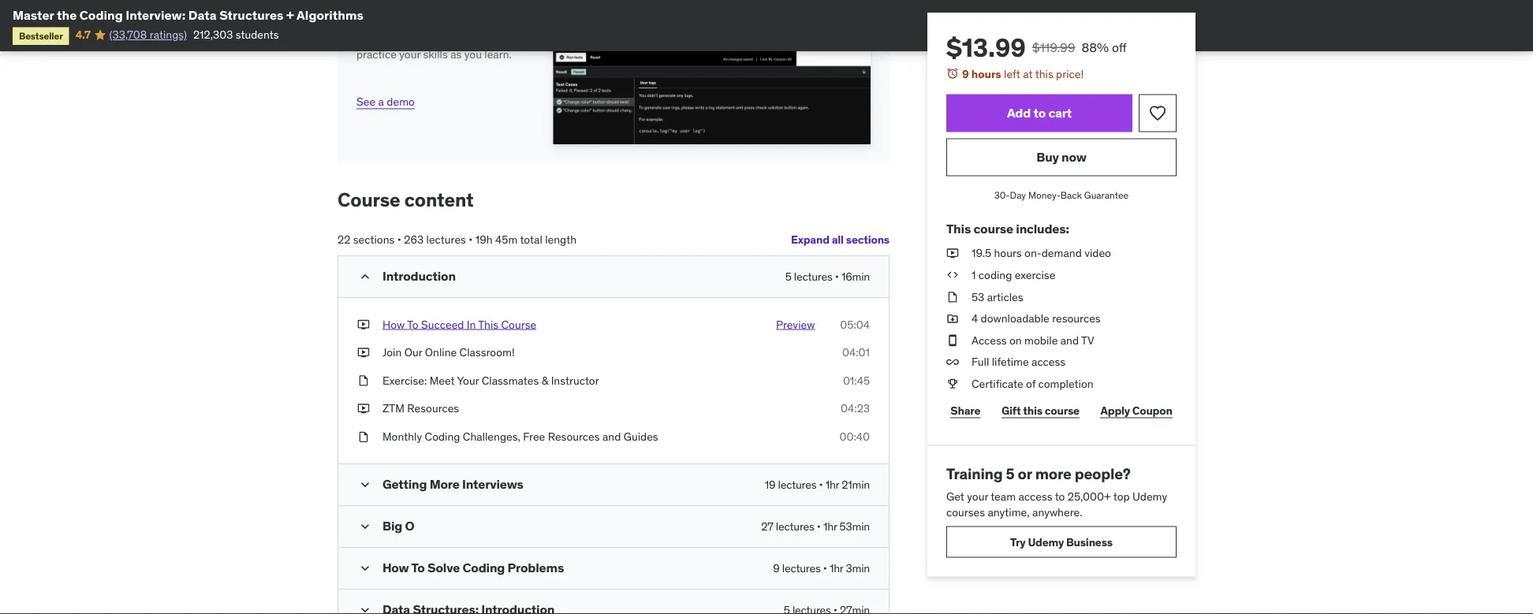 Task type: locate. For each thing, give the bounding box(es) containing it.
1hr for interviews
[[825, 477, 839, 492]]

1 vertical spatial hours
[[994, 246, 1022, 260]]

small image for getting more interviews
[[357, 477, 373, 493]]

1 horizontal spatial sections
[[846, 232, 890, 246]]

exercise: meet your classmates & instructor
[[382, 373, 599, 388]]

price!
[[1056, 67, 1084, 81]]

resources down "meet"
[[407, 402, 459, 416]]

0 vertical spatial to
[[1033, 105, 1046, 121]]

udemy
[[1132, 490, 1167, 504], [1028, 535, 1064, 549]]

and left guides
[[602, 430, 621, 444]]

2 horizontal spatial this
[[946, 220, 971, 236]]

1 horizontal spatial 9
[[962, 67, 969, 81]]

2 horizontal spatial coding
[[462, 560, 505, 576]]

interview:
[[126, 7, 185, 23]]

to inside button
[[407, 317, 418, 332]]

sections right the 22
[[353, 232, 395, 247]]

(33,708
[[109, 28, 147, 42]]

19 lectures • 1hr 21min
[[765, 477, 870, 492]]

3min
[[846, 561, 870, 575]]

on
[[1009, 333, 1022, 347]]

see a demo link
[[356, 81, 415, 109]]

try udemy business link
[[946, 527, 1177, 558]]

course up the 22
[[338, 188, 400, 211]]

0 horizontal spatial and
[[602, 430, 621, 444]]

19h 45m
[[475, 232, 518, 247]]

1 small image from the top
[[357, 269, 373, 285]]

0 vertical spatial coding
[[80, 7, 123, 23]]

2 vertical spatial 1hr
[[830, 561, 843, 575]]

classmates
[[482, 373, 539, 388]]

$13.99 $119.99 88% off
[[946, 32, 1127, 63]]

your down "exercises"
[[399, 47, 420, 62]]

and left tv
[[1060, 333, 1079, 347]]

• left 3min at the bottom of the page
[[823, 561, 827, 575]]

small image for how to solve coding problems
[[357, 561, 373, 576]]

getting more interviews
[[382, 476, 523, 492]]

1 horizontal spatial and
[[1060, 333, 1079, 347]]

1hr
[[825, 477, 839, 492], [823, 519, 837, 533], [830, 561, 843, 575]]

0 vertical spatial course
[[380, 16, 413, 31]]

0 vertical spatial you
[[456, 32, 473, 46]]

master the coding interview: data structures + algorithms
[[13, 7, 363, 23]]

how inside button
[[382, 317, 405, 332]]

1 horizontal spatial coding
[[979, 268, 1012, 282]]

content
[[404, 188, 474, 211]]

0 vertical spatial 1hr
[[825, 477, 839, 492]]

data
[[188, 7, 217, 23]]

this
[[356, 16, 377, 31], [946, 220, 971, 236], [478, 317, 499, 332]]

as
[[450, 47, 462, 62]]

to left solve
[[411, 560, 425, 576]]

00:40
[[839, 430, 870, 444]]

0 horizontal spatial sections
[[353, 232, 395, 247]]

1hr left 21min in the right of the page
[[825, 477, 839, 492]]

anytime,
[[988, 505, 1030, 519]]

and
[[1060, 333, 1079, 347], [602, 430, 621, 444]]

1 vertical spatial 9
[[773, 561, 780, 575]]

you down our
[[456, 32, 473, 46]]

this right gift
[[1023, 403, 1042, 417]]

monthly
[[382, 430, 422, 444]]

0 horizontal spatial coding
[[356, 32, 390, 46]]

resources
[[407, 402, 459, 416], [548, 430, 600, 444]]

see a demo
[[356, 94, 415, 109]]

downloadable
[[981, 311, 1049, 326]]

0 vertical spatial 9
[[962, 67, 969, 81]]

• for how to solve coding problems
[[823, 561, 827, 575]]

0 vertical spatial and
[[1060, 333, 1079, 347]]

this course includes:
[[946, 220, 1069, 236]]

0 vertical spatial hours
[[971, 67, 1001, 81]]

to for solve
[[411, 560, 425, 576]]

video
[[1084, 246, 1111, 260]]

1 horizontal spatial coding
[[425, 430, 460, 444]]

to inside add to cart button
[[1033, 105, 1046, 121]]

coding
[[80, 7, 123, 23], [425, 430, 460, 444], [462, 560, 505, 576]]

1 horizontal spatial course
[[501, 317, 536, 332]]

0 vertical spatial this
[[1035, 67, 1053, 81]]

1 vertical spatial 5
[[1006, 464, 1015, 483]]

instructor
[[551, 373, 599, 388]]

xsmall image left the 1 at top
[[946, 267, 959, 283]]

xsmall image left join
[[357, 345, 370, 360]]

• for getting more interviews
[[819, 477, 823, 492]]

212,303 students
[[193, 28, 279, 42]]

0 horizontal spatial to
[[1033, 105, 1046, 121]]

1 horizontal spatial your
[[967, 490, 988, 504]]

you
[[456, 32, 473, 46], [464, 47, 482, 62]]

+
[[286, 7, 294, 23]]

wishlist image
[[1148, 104, 1167, 123]]

alarm image
[[946, 67, 959, 80]]

0 vertical spatial to
[[407, 317, 418, 332]]

access
[[1032, 355, 1066, 369], [1018, 490, 1052, 504]]

buy now button
[[946, 138, 1177, 176]]

1 horizontal spatial this
[[478, 317, 499, 332]]

2 vertical spatial coding
[[462, 560, 505, 576]]

0 horizontal spatial your
[[399, 47, 420, 62]]

xsmall image for 1
[[946, 267, 959, 283]]

1 sections from the left
[[846, 232, 890, 246]]

2 vertical spatial course
[[1045, 403, 1079, 417]]

resources right free
[[548, 430, 600, 444]]

2 horizontal spatial course
[[1045, 403, 1079, 417]]

course up 19.5
[[973, 220, 1013, 236]]

to
[[1033, 105, 1046, 121], [1055, 490, 1065, 504]]

4 small image from the top
[[357, 602, 373, 614]]

•
[[397, 232, 401, 247], [469, 232, 473, 247], [835, 269, 839, 283], [819, 477, 823, 492], [817, 519, 821, 533], [823, 561, 827, 575]]

xsmall image
[[946, 267, 959, 283], [946, 311, 959, 326], [357, 345, 370, 360], [946, 376, 959, 392], [357, 429, 370, 445]]

0 vertical spatial how
[[382, 317, 405, 332]]

• for big o
[[817, 519, 821, 533]]

coding up 4.7 on the left top of the page
[[80, 7, 123, 23]]

back
[[1060, 189, 1082, 202]]

9
[[962, 67, 969, 81], [773, 561, 780, 575]]

lectures for how to solve coding problems
[[782, 561, 821, 575]]

add
[[1007, 105, 1031, 121]]

hours up 1 coding exercise
[[994, 246, 1022, 260]]

1 vertical spatial to
[[1055, 490, 1065, 504]]

this inside this course includes our updated coding exercises so you can practice your skills as you learn.
[[356, 16, 377, 31]]

sections
[[846, 232, 890, 246], [353, 232, 395, 247]]

1 vertical spatial course
[[973, 220, 1013, 236]]

1 vertical spatial coding
[[425, 430, 460, 444]]

5 left or
[[1006, 464, 1015, 483]]

xsmall image left 4
[[946, 311, 959, 326]]

join our online classroom!
[[382, 345, 515, 360]]

1 vertical spatial to
[[411, 560, 425, 576]]

0 horizontal spatial this
[[356, 16, 377, 31]]

1 vertical spatial your
[[967, 490, 988, 504]]

1 horizontal spatial 5
[[1006, 464, 1015, 483]]

how down big o
[[382, 560, 409, 576]]

apply
[[1101, 403, 1130, 417]]

course down completion
[[1045, 403, 1079, 417]]

0 vertical spatial udemy
[[1132, 490, 1167, 504]]

lectures down the expand
[[794, 269, 832, 283]]

0 vertical spatial 5
[[785, 269, 791, 283]]

xsmall image for 4
[[946, 311, 959, 326]]

course
[[338, 188, 400, 211], [501, 317, 536, 332]]

you right the 'as'
[[464, 47, 482, 62]]

course up classroom!
[[501, 317, 536, 332]]

2 vertical spatial this
[[478, 317, 499, 332]]

skills
[[423, 47, 448, 62]]

lectures right 19
[[778, 477, 816, 492]]

coding
[[356, 32, 390, 46], [979, 268, 1012, 282]]

3 small image from the top
[[357, 561, 373, 576]]

0 horizontal spatial course
[[380, 16, 413, 31]]

1 vertical spatial coding
[[979, 268, 1012, 282]]

0 vertical spatial course
[[338, 188, 400, 211]]

hours left left
[[971, 67, 1001, 81]]

your up the courses
[[967, 490, 988, 504]]

0 horizontal spatial udemy
[[1028, 535, 1064, 549]]

resources
[[1052, 311, 1101, 326]]

more
[[430, 476, 460, 492]]

9 down 27
[[773, 561, 780, 575]]

your
[[399, 47, 420, 62], [967, 490, 988, 504]]

coding up practice
[[356, 32, 390, 46]]

1hr left '53min'
[[823, 519, 837, 533]]

$119.99
[[1032, 39, 1075, 55]]

1 vertical spatial resources
[[548, 430, 600, 444]]

• for introduction
[[835, 269, 839, 283]]

1 horizontal spatial course
[[973, 220, 1013, 236]]

small image
[[357, 269, 373, 285], [357, 477, 373, 493], [357, 561, 373, 576], [357, 602, 373, 614]]

this for this course includes:
[[946, 220, 971, 236]]

1 vertical spatial how
[[382, 560, 409, 576]]

coding down the ztm resources
[[425, 430, 460, 444]]

exercise
[[1015, 268, 1055, 282]]

access down or
[[1018, 490, 1052, 504]]

lectures right 27
[[776, 519, 814, 533]]

bestseller
[[19, 29, 63, 42]]

coding right solve
[[462, 560, 505, 576]]

01:45
[[843, 373, 870, 388]]

• left the 263
[[397, 232, 401, 247]]

course inside this course includes our updated coding exercises so you can practice your skills as you learn.
[[380, 16, 413, 31]]

sections right all
[[846, 232, 890, 246]]

1 horizontal spatial udemy
[[1132, 490, 1167, 504]]

• left '53min'
[[817, 519, 821, 533]]

left
[[1004, 67, 1020, 81]]

0 horizontal spatial 5
[[785, 269, 791, 283]]

big o
[[382, 518, 414, 534]]

people?
[[1075, 464, 1131, 483]]

udemy right try
[[1028, 535, 1064, 549]]

2 how from the top
[[382, 560, 409, 576]]

1 vertical spatial course
[[501, 317, 536, 332]]

• left 21min in the right of the page
[[819, 477, 823, 492]]

1hr left 3min at the bottom of the page
[[830, 561, 843, 575]]

5 down the expand
[[785, 269, 791, 283]]

0 vertical spatial resources
[[407, 402, 459, 416]]

0 vertical spatial coding
[[356, 32, 390, 46]]

udemy inside training 5 or more people? get your team access to 25,000+ top udemy courses anytime, anywhere.
[[1132, 490, 1167, 504]]

21min
[[842, 477, 870, 492]]

share
[[951, 403, 980, 417]]

to up our
[[407, 317, 418, 332]]

lectures right the 263
[[426, 232, 466, 247]]

9 for 9 lectures • 1hr 3min
[[773, 561, 780, 575]]

team
[[991, 490, 1016, 504]]

introduction
[[382, 268, 456, 284]]

xsmall image
[[946, 246, 959, 261], [946, 289, 959, 305], [357, 317, 370, 332], [946, 333, 959, 348], [946, 355, 959, 370], [357, 373, 370, 389], [357, 401, 370, 417]]

1 vertical spatial this
[[946, 220, 971, 236]]

0 vertical spatial this
[[356, 16, 377, 31]]

0 horizontal spatial 9
[[773, 561, 780, 575]]

to left "cart"
[[1033, 105, 1046, 121]]

9 lectures • 1hr 3min
[[773, 561, 870, 575]]

udemy right top
[[1132, 490, 1167, 504]]

your inside training 5 or more people? get your team access to 25,000+ top udemy courses anytime, anywhere.
[[967, 490, 988, 504]]

2 small image from the top
[[357, 477, 373, 493]]

classroom!
[[459, 345, 515, 360]]

53
[[972, 290, 984, 304]]

to up the anywhere.
[[1055, 490, 1065, 504]]

xsmall image up share
[[946, 376, 959, 392]]

access down mobile
[[1032, 355, 1066, 369]]

to
[[407, 317, 418, 332], [411, 560, 425, 576]]

how up join
[[382, 317, 405, 332]]

53min
[[840, 519, 870, 533]]

length
[[545, 232, 577, 247]]

9 right alarm image
[[962, 67, 969, 81]]

1 horizontal spatial to
[[1055, 490, 1065, 504]]

coding right the 1 at top
[[979, 268, 1012, 282]]

money-
[[1028, 189, 1060, 202]]

0 vertical spatial access
[[1032, 355, 1066, 369]]

course up "exercises"
[[380, 16, 413, 31]]

training
[[946, 464, 1003, 483]]

preview
[[776, 317, 815, 332]]

1 vertical spatial you
[[464, 47, 482, 62]]

course content
[[338, 188, 474, 211]]

this right the at
[[1035, 67, 1053, 81]]

0 vertical spatial your
[[399, 47, 420, 62]]

updated
[[478, 16, 519, 31]]

05:04
[[840, 317, 870, 332]]

articles
[[987, 290, 1023, 304]]

0 horizontal spatial coding
[[80, 7, 123, 23]]

training 5 or more people? get your team access to 25,000+ top udemy courses anytime, anywhere.
[[946, 464, 1167, 519]]

hours for 19.5
[[994, 246, 1022, 260]]

1 vertical spatial access
[[1018, 490, 1052, 504]]

sections inside dropdown button
[[846, 232, 890, 246]]

1 how from the top
[[382, 317, 405, 332]]

lectures down the 27 lectures • 1hr 53min
[[782, 561, 821, 575]]

• left 16min at the top right of page
[[835, 269, 839, 283]]



Task type: describe. For each thing, give the bounding box(es) containing it.
• left 19h 45m
[[469, 232, 473, 247]]

27 lectures • 1hr 53min
[[761, 519, 870, 533]]

course inside button
[[501, 317, 536, 332]]

see
[[356, 94, 376, 109]]

practice
[[356, 47, 397, 62]]

this inside button
[[478, 317, 499, 332]]

this for this course includes our updated coding exercises so you can practice your skills as you learn.
[[356, 16, 377, 31]]

$13.99
[[946, 32, 1026, 63]]

xsmall image for certificate
[[946, 376, 959, 392]]

gift this course
[[1001, 403, 1079, 417]]

course for includes
[[380, 16, 413, 31]]

exercises
[[393, 32, 439, 46]]

5 lectures • 16min
[[785, 269, 870, 283]]

19.5
[[972, 246, 991, 260]]

1 vertical spatial and
[[602, 430, 621, 444]]

certificate
[[972, 377, 1023, 391]]

cart
[[1048, 105, 1072, 121]]

algorithms
[[297, 7, 363, 23]]

buy
[[1036, 149, 1059, 165]]

try udemy business
[[1010, 535, 1113, 549]]

on-
[[1024, 246, 1042, 260]]

(33,708 ratings)
[[109, 28, 187, 42]]

a
[[378, 94, 384, 109]]

guarantee
[[1084, 189, 1129, 202]]

4
[[972, 311, 978, 326]]

19
[[765, 477, 775, 492]]

total
[[520, 232, 542, 247]]

1 vertical spatial 1hr
[[823, 519, 837, 533]]

lifetime
[[992, 355, 1029, 369]]

gift this course link
[[997, 395, 1084, 426]]

25,000+
[[1068, 490, 1111, 504]]

online
[[425, 345, 457, 360]]

how to solve coding problems
[[382, 560, 564, 576]]

9 for 9 hours left at this price!
[[962, 67, 969, 81]]

in
[[467, 317, 476, 332]]

hours for 9
[[971, 67, 1001, 81]]

problems
[[508, 560, 564, 576]]

access on mobile and tv
[[972, 333, 1094, 347]]

to for succeed
[[407, 317, 418, 332]]

full lifetime access
[[972, 355, 1066, 369]]

1
[[972, 268, 976, 282]]

try
[[1010, 535, 1026, 549]]

master
[[13, 7, 54, 23]]

day
[[1010, 189, 1026, 202]]

1 vertical spatial udemy
[[1028, 535, 1064, 549]]

5 inside training 5 or more people? get your team access to 25,000+ top udemy courses anytime, anywhere.
[[1006, 464, 1015, 483]]

0 horizontal spatial course
[[338, 188, 400, 211]]

your inside this course includes our updated coding exercises so you can practice your skills as you learn.
[[399, 47, 420, 62]]

to inside training 5 or more people? get your team access to 25,000+ top udemy courses anytime, anywhere.
[[1055, 490, 1065, 504]]

27
[[761, 519, 773, 533]]

off
[[1112, 39, 1127, 55]]

add to cart button
[[946, 94, 1132, 132]]

how for how to succeed in this course
[[382, 317, 405, 332]]

course for includes:
[[973, 220, 1013, 236]]

join
[[382, 345, 402, 360]]

learn.
[[484, 47, 512, 62]]

small image for introduction
[[357, 269, 373, 285]]

more
[[1035, 464, 1071, 483]]

access
[[972, 333, 1007, 347]]

xsmall image left monthly
[[357, 429, 370, 445]]

certificate of completion
[[972, 377, 1094, 391]]

full
[[972, 355, 989, 369]]

1 vertical spatial this
[[1023, 403, 1042, 417]]

succeed
[[421, 317, 464, 332]]

how to succeed in this course
[[382, 317, 536, 332]]

4.7
[[75, 28, 91, 42]]

expand
[[791, 232, 829, 246]]

challenges,
[[463, 430, 520, 444]]

structures
[[219, 7, 283, 23]]

how for how to solve coding problems
[[382, 560, 409, 576]]

lectures for getting more interviews
[[778, 477, 816, 492]]

your
[[457, 373, 479, 388]]

0 horizontal spatial resources
[[407, 402, 459, 416]]

19.5 hours on-demand video
[[972, 246, 1111, 260]]

coding inside this course includes our updated coding exercises so you can practice your skills as you learn.
[[356, 32, 390, 46]]

16min
[[841, 269, 870, 283]]

apply coupon button
[[1096, 395, 1177, 426]]

interviews
[[462, 476, 523, 492]]

mobile
[[1024, 333, 1058, 347]]

1 horizontal spatial resources
[[548, 430, 600, 444]]

2 sections from the left
[[353, 232, 395, 247]]

gift
[[1001, 403, 1021, 417]]

lectures for big o
[[776, 519, 814, 533]]

so
[[441, 32, 453, 46]]

30-day money-back guarantee
[[994, 189, 1129, 202]]

expand all sections button
[[791, 224, 890, 255]]

tv
[[1081, 333, 1094, 347]]

at
[[1023, 67, 1033, 81]]

ztm resources
[[382, 402, 459, 416]]

can
[[476, 32, 493, 46]]

1hr for solve
[[830, 561, 843, 575]]

buy now
[[1036, 149, 1087, 165]]

free
[[523, 430, 545, 444]]

4 downloadable resources
[[972, 311, 1101, 326]]

1 coding exercise
[[972, 268, 1055, 282]]

ratings)
[[150, 28, 187, 42]]

04:01
[[842, 345, 870, 360]]

or
[[1018, 464, 1032, 483]]

9 hours left at this price!
[[962, 67, 1084, 81]]

how to succeed in this course button
[[382, 317, 536, 332]]

lectures for introduction
[[794, 269, 832, 283]]

263
[[404, 232, 424, 247]]

22 sections • 263 lectures • 19h 45m total length
[[338, 232, 577, 247]]

solve
[[427, 560, 460, 576]]

meet
[[430, 373, 455, 388]]

53 articles
[[972, 290, 1023, 304]]

this course includes our updated coding exercises so you can practice your skills as you learn.
[[356, 16, 519, 62]]

share button
[[946, 395, 985, 426]]

small image
[[357, 519, 373, 535]]

access inside training 5 or more people? get your team access to 25,000+ top udemy courses anytime, anywhere.
[[1018, 490, 1052, 504]]



Task type: vqa. For each thing, say whether or not it's contained in the screenshot.


